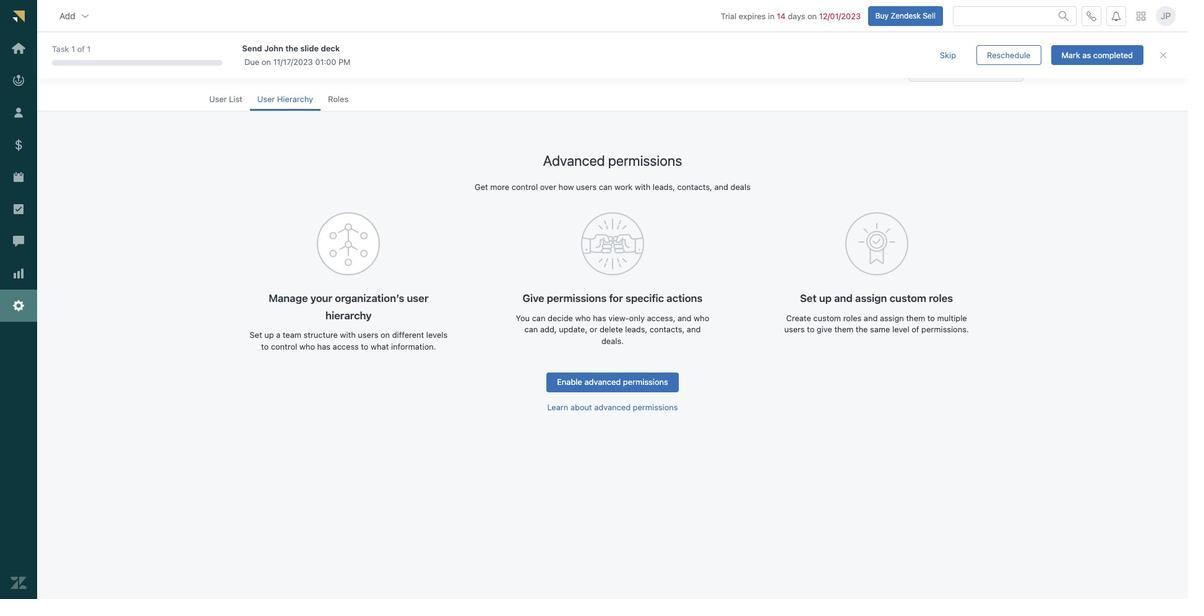 Task type: locate. For each thing, give the bounding box(es) containing it.
2 horizontal spatial who
[[694, 313, 710, 323]]

specific
[[626, 292, 664, 305]]

has inside set up a team structure with users on different levels to control who has access to what information.
[[317, 342, 331, 352]]

set up a team structure with users on different levels to control who has access to what information.
[[250, 330, 448, 352]]

slide
[[300, 43, 319, 53]]

0 horizontal spatial up
[[264, 330, 274, 340]]

0 vertical spatial control
[[512, 182, 538, 192]]

1 vertical spatial them
[[835, 325, 854, 335]]

advanced
[[585, 377, 621, 387], [594, 402, 631, 412]]

1 vertical spatial advanced
[[594, 402, 631, 412]]

0 vertical spatial of
[[77, 44, 85, 54]]

2 1 from the left
[[87, 44, 91, 54]]

user for user management
[[202, 61, 227, 75]]

set left a
[[250, 330, 262, 340]]

has
[[593, 313, 606, 323], [317, 342, 331, 352]]

due
[[244, 57, 259, 67]]

2 vertical spatial on
[[381, 330, 390, 340]]

1 horizontal spatial 1
[[87, 44, 91, 54]]

licenses.
[[966, 59, 998, 69]]

roles down set up and assign custom roles at right
[[843, 313, 862, 323]]

advanced up learn about advanced permissions at the bottom of page
[[585, 377, 621, 387]]

0 vertical spatial the
[[286, 43, 298, 53]]

0 horizontal spatial of
[[77, 44, 85, 54]]

to left 'what'
[[361, 342, 369, 352]]

sell
[[923, 11, 936, 20]]

0 vertical spatial has
[[593, 313, 606, 323]]

can
[[599, 182, 613, 192], [532, 313, 546, 323], [525, 325, 538, 335]]

0 horizontal spatial set
[[250, 330, 262, 340]]

with right work
[[635, 182, 651, 192]]

for
[[609, 292, 623, 305]]

the inside "create custom roles and assign them to multiple users to give them the same level of permissions."
[[856, 325, 868, 335]]

mark as completed button
[[1051, 45, 1144, 65]]

1 vertical spatial with
[[340, 330, 356, 340]]

you
[[516, 313, 530, 323]]

up inside set up a team structure with users on different levels to control who has access to what information.
[[264, 330, 274, 340]]

on
[[808, 11, 817, 21], [262, 57, 271, 67], [381, 330, 390, 340]]

1 horizontal spatial set
[[800, 292, 817, 305]]

control
[[512, 182, 538, 192], [271, 342, 297, 352]]

the left same
[[856, 325, 868, 335]]

control down a
[[271, 342, 297, 352]]

0 vertical spatial contacts,
[[677, 182, 712, 192]]

0 horizontal spatial control
[[271, 342, 297, 352]]

who up "update,"
[[575, 313, 591, 323]]

user up user list
[[202, 61, 227, 75]]

create custom roles and assign them to multiple users to give them the same level of permissions.
[[785, 313, 969, 335]]

user left hierarchy
[[257, 94, 275, 104]]

has up or
[[593, 313, 606, 323]]

same
[[870, 325, 890, 335]]

graph representing hierarchy image
[[317, 213, 380, 276]]

12/01/2023
[[819, 11, 861, 21]]

get more control over how users can work with leads, contacts, and deals
[[475, 182, 751, 192]]

what
[[371, 342, 389, 352]]

1 1 from the left
[[71, 44, 75, 54]]

john
[[264, 43, 283, 53]]

users up 'what'
[[358, 330, 378, 340]]

0 horizontal spatial leads,
[[625, 325, 648, 335]]

calls image
[[1087, 11, 1097, 21]]

set
[[800, 292, 817, 305], [250, 330, 262, 340]]

roles
[[328, 94, 349, 104]]

0 horizontal spatial with
[[340, 330, 356, 340]]

1 vertical spatial up
[[264, 330, 274, 340]]

1 horizontal spatial of
[[912, 325, 919, 335]]

on right due
[[262, 57, 271, 67]]

give
[[523, 292, 544, 305]]

11/17/2023
[[273, 57, 313, 67]]

assign up level
[[880, 313, 904, 323]]

1 vertical spatial set
[[250, 330, 262, 340]]

0 horizontal spatial 1
[[71, 44, 75, 54]]

0 horizontal spatial custom
[[814, 313, 841, 323]]

as
[[1083, 50, 1091, 60]]

user for user hierarchy
[[257, 94, 275, 104]]

1 vertical spatial leads,
[[625, 325, 648, 335]]

users
[[576, 182, 597, 192], [785, 325, 805, 335], [358, 330, 378, 340]]

user left list
[[209, 94, 227, 104]]

to down "manage"
[[261, 342, 269, 352]]

using
[[935, 59, 956, 69]]

leads,
[[653, 182, 675, 192], [625, 325, 648, 335]]

the
[[286, 43, 298, 53], [856, 325, 868, 335]]

of right task
[[77, 44, 85, 54]]

permissions down enable advanced permissions button
[[633, 402, 678, 412]]

the inside send john the slide deck due on 11/17/2023 01:00 pm
[[286, 43, 298, 53]]

information.
[[391, 342, 436, 352]]

0 horizontal spatial who
[[299, 342, 315, 352]]

set inside set up a team structure with users on different levels to control who has access to what information.
[[250, 330, 262, 340]]

1 horizontal spatial who
[[575, 313, 591, 323]]

buy zendesk sell button
[[868, 6, 943, 26]]

delete
[[600, 325, 623, 335]]

0 vertical spatial up
[[819, 292, 832, 305]]

0 vertical spatial roles
[[929, 292, 953, 305]]

1 horizontal spatial has
[[593, 313, 606, 323]]

0 vertical spatial custom
[[890, 292, 927, 305]]

2 horizontal spatial on
[[808, 11, 817, 21]]

who down actions in the right of the page
[[694, 313, 710, 323]]

1 horizontal spatial the
[[856, 325, 868, 335]]

up left a
[[264, 330, 274, 340]]

0 vertical spatial can
[[599, 182, 613, 192]]

fist bump image
[[581, 213, 644, 276]]

users down create
[[785, 325, 805, 335]]

add,
[[540, 325, 557, 335]]

1 horizontal spatial control
[[512, 182, 538, 192]]

0 vertical spatial them
[[906, 313, 926, 323]]

using 2 licenses.
[[935, 59, 998, 69]]

user
[[202, 61, 227, 75], [209, 94, 227, 104], [257, 94, 275, 104]]

structure
[[304, 330, 338, 340]]

permissions inside 'link'
[[633, 402, 678, 412]]

1 vertical spatial the
[[856, 325, 868, 335]]

can down you
[[525, 325, 538, 335]]

1 vertical spatial assign
[[880, 313, 904, 323]]

pm
[[339, 57, 351, 67]]

users right how
[[576, 182, 597, 192]]

chevron down image
[[80, 11, 90, 21]]

with up access
[[340, 330, 356, 340]]

01:00
[[315, 57, 336, 67]]

team
[[283, 330, 301, 340]]

0 vertical spatial advanced
[[585, 377, 621, 387]]

contacts, inside the you can decide who has view-only access, and who can add, update, or delete leads, contacts, and deals.
[[650, 325, 685, 335]]

0 horizontal spatial roles
[[843, 313, 862, 323]]

completed
[[1094, 50, 1133, 60]]

permissions.
[[922, 325, 969, 335]]

1 vertical spatial control
[[271, 342, 297, 352]]

up up give
[[819, 292, 832, 305]]

trial expires in 14 days on 12/01/2023
[[721, 11, 861, 21]]

leads, right work
[[653, 182, 675, 192]]

14
[[777, 11, 786, 21]]

roles
[[929, 292, 953, 305], [843, 313, 862, 323]]

contacts, left deals
[[677, 182, 712, 192]]

roles up "multiple"
[[929, 292, 953, 305]]

on up 'what'
[[381, 330, 390, 340]]

can up add,
[[532, 313, 546, 323]]

users inside "create custom roles and assign them to multiple users to give them the same level of permissions."
[[785, 325, 805, 335]]

work
[[615, 182, 633, 192]]

of right level
[[912, 325, 919, 335]]

them
[[906, 313, 926, 323], [835, 325, 854, 335]]

1 horizontal spatial them
[[906, 313, 926, 323]]

to left give
[[807, 325, 815, 335]]

advanced down enable advanced permissions button
[[594, 402, 631, 412]]

1 horizontal spatial users
[[576, 182, 597, 192]]

leads, down only
[[625, 325, 648, 335]]

can left work
[[599, 182, 613, 192]]

assign up "create custom roles and assign them to multiple users to give them the same level of permissions."
[[855, 292, 887, 305]]

1 vertical spatial custom
[[814, 313, 841, 323]]

user for user list
[[209, 94, 227, 104]]

0 horizontal spatial the
[[286, 43, 298, 53]]

of
[[77, 44, 85, 54], [912, 325, 919, 335]]

1 horizontal spatial on
[[381, 330, 390, 340]]

to
[[928, 313, 935, 323], [807, 325, 815, 335], [261, 342, 269, 352], [361, 342, 369, 352]]

1 vertical spatial contacts,
[[650, 325, 685, 335]]

1 vertical spatial roles
[[843, 313, 862, 323]]

custom inside "create custom roles and assign them to multiple users to give them the same level of permissions."
[[814, 313, 841, 323]]

1
[[71, 44, 75, 54], [87, 44, 91, 54]]

2 horizontal spatial users
[[785, 325, 805, 335]]

1 vertical spatial has
[[317, 342, 331, 352]]

with inside set up a team structure with users on different levels to control who has access to what information.
[[340, 330, 356, 340]]

deck
[[321, 43, 340, 53]]

1 horizontal spatial with
[[635, 182, 651, 192]]

add button
[[50, 3, 100, 28]]

2
[[959, 59, 963, 69]]

contacts,
[[677, 182, 712, 192], [650, 325, 685, 335]]

zendesk products image
[[1137, 12, 1146, 20]]

jp button
[[1156, 6, 1176, 26]]

skip
[[940, 50, 956, 60]]

control left over
[[512, 182, 538, 192]]

permissions up work
[[608, 152, 682, 169]]

decide
[[548, 313, 573, 323]]

your
[[310, 292, 332, 305]]

0 horizontal spatial on
[[262, 57, 271, 67]]

1 horizontal spatial custom
[[890, 292, 927, 305]]

them right give
[[835, 325, 854, 335]]

them up level
[[906, 313, 926, 323]]

buy zendesk sell
[[876, 11, 936, 20]]

0 horizontal spatial them
[[835, 325, 854, 335]]

up
[[819, 292, 832, 305], [264, 330, 274, 340]]

0 horizontal spatial users
[[358, 330, 378, 340]]

actions
[[667, 292, 703, 305]]

custom up level
[[890, 292, 927, 305]]

contacts, down access,
[[650, 325, 685, 335]]

bell image
[[1112, 11, 1122, 21]]

permissions up learn about advanced permissions at the bottom of page
[[623, 377, 668, 387]]

in
[[768, 11, 775, 21]]

the up 11/17/2023
[[286, 43, 298, 53]]

who down structure
[[299, 342, 315, 352]]

of inside "create custom roles and assign them to multiple users to give them the same level of permissions."
[[912, 325, 919, 335]]

reschedule button
[[977, 45, 1041, 65]]

custom up give
[[814, 313, 841, 323]]

multiple
[[937, 313, 967, 323]]

1 vertical spatial on
[[262, 57, 271, 67]]

cancel image
[[1159, 50, 1169, 60]]

1 vertical spatial of
[[912, 325, 919, 335]]

enable advanced permissions
[[557, 377, 668, 387]]

or
[[590, 325, 598, 335]]

on right days
[[808, 11, 817, 21]]

0 vertical spatial set
[[800, 292, 817, 305]]

set up create
[[800, 292, 817, 305]]

on inside set up a team structure with users on different levels to control who has access to what information.
[[381, 330, 390, 340]]

how
[[559, 182, 574, 192]]

0 vertical spatial leads,
[[653, 182, 675, 192]]

permissions inside button
[[623, 377, 668, 387]]

0 horizontal spatial has
[[317, 342, 331, 352]]

has down structure
[[317, 342, 331, 352]]

assign
[[855, 292, 887, 305], [880, 313, 904, 323]]

1 horizontal spatial up
[[819, 292, 832, 305]]

and
[[715, 182, 729, 192], [834, 292, 853, 305], [678, 313, 692, 323], [864, 313, 878, 323], [687, 325, 701, 335]]



Task type: describe. For each thing, give the bounding box(es) containing it.
different
[[392, 330, 424, 340]]

1 horizontal spatial roles
[[929, 292, 953, 305]]

control inside set up a team structure with users on different levels to control who has access to what information.
[[271, 342, 297, 352]]

task 1 of 1
[[52, 44, 91, 54]]

users inside set up a team structure with users on different levels to control who has access to what information.
[[358, 330, 378, 340]]

expires
[[739, 11, 766, 21]]

assign inside "create custom roles and assign them to multiple users to give them the same level of permissions."
[[880, 313, 904, 323]]

send
[[242, 43, 262, 53]]

access,
[[647, 313, 676, 323]]

skip button
[[930, 45, 967, 65]]

leads, inside the you can decide who has view-only access, and who can add, update, or delete leads, contacts, and deals.
[[625, 325, 648, 335]]

user list
[[209, 94, 243, 104]]

and inside "create custom roles and assign them to multiple users to give them the same level of permissions."
[[864, 313, 878, 323]]

level
[[893, 325, 910, 335]]

who inside set up a team structure with users on different levels to control who has access to what information.
[[299, 342, 315, 352]]

add
[[59, 10, 75, 21]]

jp
[[1161, 10, 1171, 21]]

buy
[[876, 11, 889, 20]]

levels
[[426, 330, 448, 340]]

up for and
[[819, 292, 832, 305]]

user management
[[202, 61, 302, 75]]

a
[[276, 330, 281, 340]]

view-
[[609, 313, 629, 323]]

learn
[[547, 402, 568, 412]]

more
[[490, 182, 510, 192]]

advanced
[[543, 152, 605, 169]]

permissions up decide
[[547, 292, 607, 305]]

user hierarchy
[[257, 94, 313, 104]]

hierarchy
[[326, 309, 372, 322]]

1 horizontal spatial leads,
[[653, 182, 675, 192]]

mark as completed
[[1062, 50, 1133, 60]]

organization's
[[335, 292, 404, 305]]

days
[[788, 11, 806, 21]]

1 vertical spatial can
[[532, 313, 546, 323]]

set up and assign custom roles
[[800, 292, 953, 305]]

create
[[786, 313, 811, 323]]

deals.
[[602, 336, 624, 346]]

roles inside "create custom roles and assign them to multiple users to give them the same level of permissions."
[[843, 313, 862, 323]]

search image
[[1059, 11, 1069, 21]]

hierarchy
[[277, 94, 313, 104]]

about
[[571, 402, 592, 412]]

update,
[[559, 325, 588, 335]]

trial
[[721, 11, 737, 21]]

reschedule
[[987, 50, 1031, 60]]

on inside send john the slide deck due on 11/17/2023 01:00 pm
[[262, 57, 271, 67]]

zendesk
[[891, 11, 921, 20]]

user
[[407, 292, 429, 305]]

0 vertical spatial on
[[808, 11, 817, 21]]

over
[[540, 182, 556, 192]]

up for a
[[264, 330, 274, 340]]

send john the slide deck link
[[242, 42, 907, 54]]

advanced inside button
[[585, 377, 621, 387]]

only
[[629, 313, 645, 323]]

2 vertical spatial can
[[525, 325, 538, 335]]

management
[[230, 61, 302, 75]]

mark
[[1062, 50, 1081, 60]]

zendesk image
[[11, 575, 27, 591]]

get
[[475, 182, 488, 192]]

deals
[[731, 182, 751, 192]]

set for set up a team structure with users on different levels to control who has access to what information.
[[250, 330, 262, 340]]

access
[[333, 342, 359, 352]]

send john the slide deck due on 11/17/2023 01:00 pm
[[242, 43, 351, 67]]

list
[[229, 94, 243, 104]]

0 vertical spatial with
[[635, 182, 651, 192]]

give
[[817, 325, 832, 335]]

manage your organization's user hierarchy
[[269, 292, 429, 322]]

to up permissions. at the bottom right of page
[[928, 313, 935, 323]]

enable
[[557, 377, 582, 387]]

learn about advanced permissions
[[547, 402, 678, 412]]

set for set up and assign custom roles
[[800, 292, 817, 305]]

you can decide who has view-only access, and who can add, update, or delete leads, contacts, and deals.
[[516, 313, 710, 346]]

give permissions for specific actions
[[523, 292, 703, 305]]

has inside the you can decide who has view-only access, and who can add, update, or delete leads, contacts, and deals.
[[593, 313, 606, 323]]

advanced inside 'link'
[[594, 402, 631, 412]]

0 vertical spatial assign
[[855, 292, 887, 305]]

learn about advanced permissions link
[[547, 402, 678, 413]]

advanced permissions
[[543, 152, 682, 169]]

enable advanced permissions button
[[547, 372, 679, 392]]

task
[[52, 44, 69, 54]]

manage
[[269, 292, 308, 305]]

success ribbon image
[[845, 213, 908, 276]]



Task type: vqa. For each thing, say whether or not it's contained in the screenshot.


